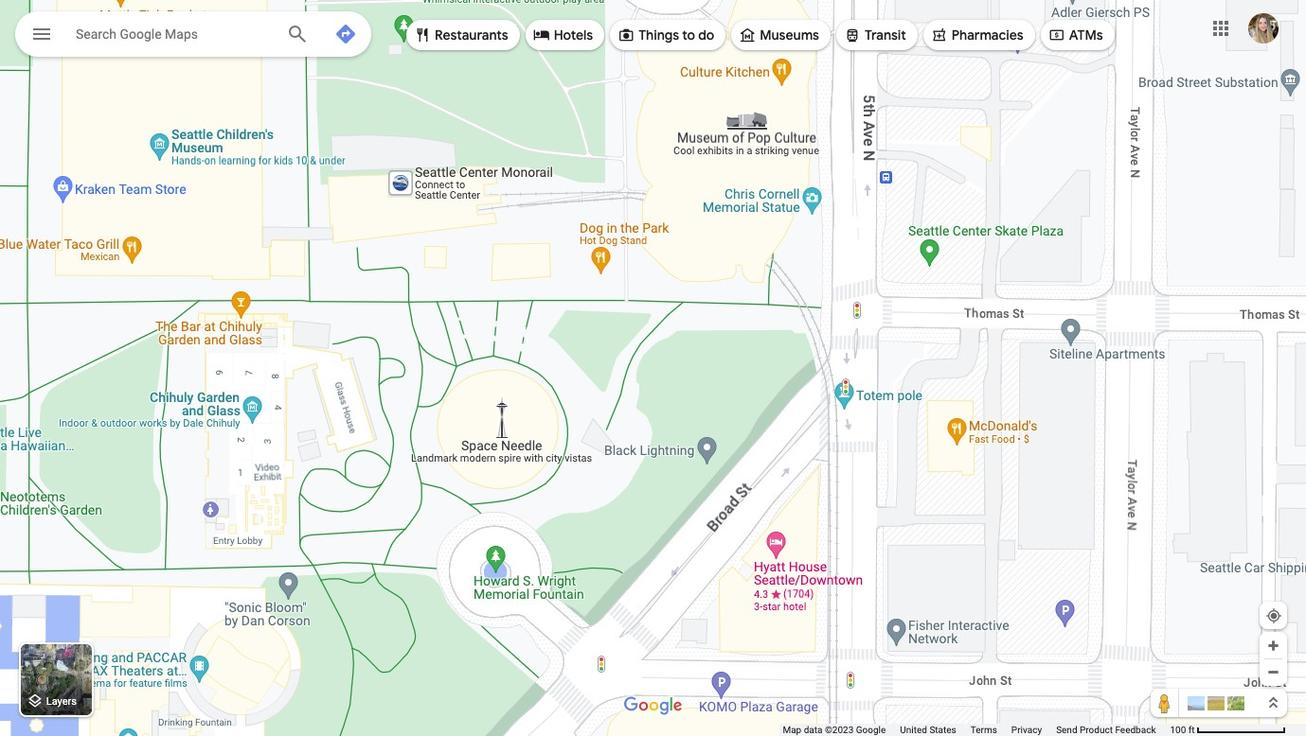 Task type: describe. For each thing, give the bounding box(es) containing it.
terms
[[971, 726, 997, 736]]

united states
[[900, 726, 956, 736]]

 restaurants
[[414, 24, 508, 45]]

none search field inside the google maps element
[[15, 11, 371, 61]]

privacy button
[[1011, 725, 1042, 737]]

zoom out image
[[1266, 666, 1281, 680]]

 museums
[[739, 24, 819, 45]]

ft
[[1188, 726, 1195, 736]]

united states button
[[900, 725, 956, 737]]

0 vertical spatial google
[[120, 27, 162, 42]]


[[618, 24, 635, 45]]

privacy
[[1011, 726, 1042, 736]]

to
[[682, 27, 695, 44]]


[[414, 24, 431, 45]]

send
[[1056, 726, 1077, 736]]

map data ©2023 google
[[783, 726, 886, 736]]


[[1048, 24, 1065, 45]]

search
[[76, 27, 116, 42]]

 things to do
[[618, 24, 714, 45]]

 hotels
[[533, 24, 593, 45]]

restaurants
[[435, 27, 508, 44]]

terms button
[[971, 725, 997, 737]]


[[533, 24, 550, 45]]


[[739, 24, 756, 45]]

states
[[930, 726, 956, 736]]

search google maps
[[76, 27, 198, 42]]

things
[[639, 27, 679, 44]]

send product feedback
[[1056, 726, 1156, 736]]


[[844, 24, 861, 45]]

show street view coverage image
[[1151, 690, 1179, 718]]


[[30, 21, 53, 47]]

 atms
[[1048, 24, 1103, 45]]

search google maps field inside "search box"
[[76, 22, 271, 45]]

100 ft button
[[1170, 726, 1286, 736]]

maps
[[165, 27, 198, 42]]

museums
[[760, 27, 819, 44]]

transit
[[865, 27, 906, 44]]

hotels
[[554, 27, 593, 44]]

map
[[783, 726, 801, 736]]



Task type: locate. For each thing, give the bounding box(es) containing it.
do
[[698, 27, 714, 44]]

data
[[804, 726, 823, 736]]

100 ft
[[1170, 726, 1195, 736]]

feedback
[[1115, 726, 1156, 736]]

layers
[[46, 696, 77, 709]]

Search Google Maps field
[[15, 11, 371, 57], [76, 22, 271, 45]]

search google maps field containing search google maps
[[15, 11, 371, 57]]

none search field containing 
[[15, 11, 371, 61]]

1 horizontal spatial google
[[856, 726, 886, 736]]

footer
[[783, 725, 1170, 737]]

1 vertical spatial google
[[856, 726, 886, 736]]

100
[[1170, 726, 1186, 736]]


[[931, 24, 948, 45]]

©2023
[[825, 726, 854, 736]]

google
[[120, 27, 162, 42], [856, 726, 886, 736]]

footer containing map data ©2023 google
[[783, 725, 1170, 737]]

google left "maps"
[[120, 27, 162, 42]]

footer inside the google maps element
[[783, 725, 1170, 737]]

 transit
[[844, 24, 906, 45]]

send product feedback button
[[1056, 725, 1156, 737]]

zoom in image
[[1266, 639, 1281, 654]]

google maps element
[[0, 0, 1306, 737]]

united
[[900, 726, 927, 736]]

google account: michelle dermenjian  
(michelle.dermenjian@adept.ai) image
[[1248, 13, 1279, 43]]

 button
[[15, 11, 68, 61]]

google right '©2023'
[[856, 726, 886, 736]]

show your location image
[[1265, 608, 1282, 625]]

0 horizontal spatial google
[[120, 27, 162, 42]]

product
[[1080, 726, 1113, 736]]

atms
[[1069, 27, 1103, 44]]

 pharmacies
[[931, 24, 1024, 45]]

None search field
[[15, 11, 371, 61]]

pharmacies
[[952, 27, 1024, 44]]



Task type: vqa. For each thing, say whether or not it's contained in the screenshot.
footer containing Map data ©2023 Google
yes



